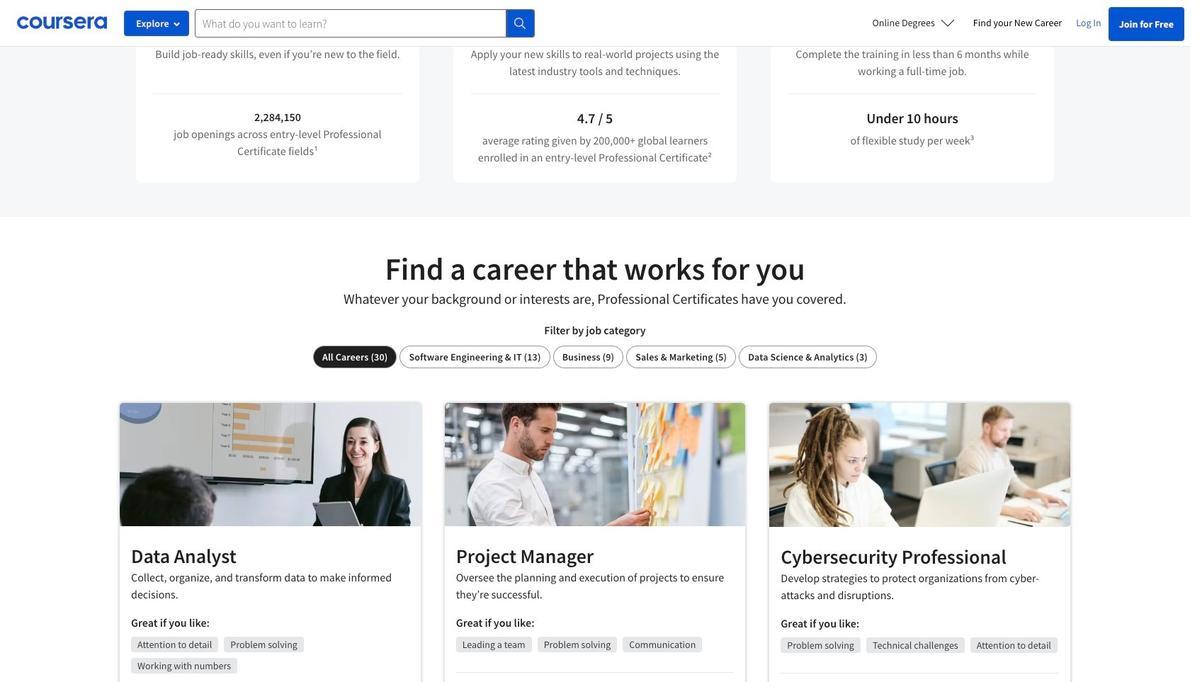 Task type: vqa. For each thing, say whether or not it's contained in the screenshot.
THE PROJECT MANAGER image
yes



Task type: locate. For each thing, give the bounding box(es) containing it.
option group
[[313, 346, 877, 369]]

cybersecurity analyst image
[[770, 403, 1071, 527]]

coursera image
[[17, 12, 107, 34]]

None search field
[[195, 9, 535, 37]]

None button
[[313, 346, 397, 369], [400, 346, 550, 369], [553, 346, 624, 369], [627, 346, 737, 369], [739, 346, 877, 369], [313, 346, 397, 369], [400, 346, 550, 369], [553, 346, 624, 369], [627, 346, 737, 369], [739, 346, 877, 369]]



Task type: describe. For each thing, give the bounding box(es) containing it.
data analyst image
[[120, 403, 421, 527]]

project manager image
[[445, 403, 746, 527]]

What do you want to learn? text field
[[195, 9, 507, 37]]



